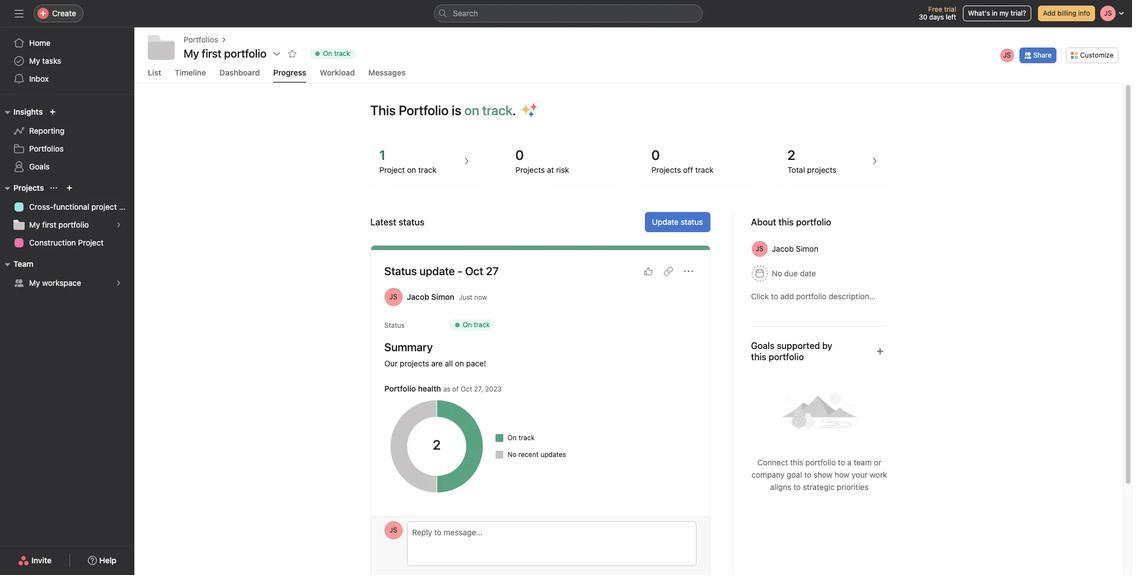 Task type: describe. For each thing, give the bounding box(es) containing it.
update
[[652, 217, 679, 227]]

in
[[992, 9, 998, 17]]

list
[[148, 68, 161, 77]]

help button
[[81, 551, 124, 571]]

projects for 0 projects off track
[[652, 165, 681, 175]]

as
[[443, 385, 451, 394]]

recent
[[518, 451, 539, 459]]

company
[[752, 470, 785, 480]]

construction project
[[29, 238, 104, 248]]

.
[[513, 102, 516, 118]]

timeline link
[[175, 68, 206, 83]]

summary our projects are all on pace!
[[384, 341, 486, 368]]

goals link
[[7, 158, 128, 176]]

trial
[[944, 5, 956, 13]]

portfolio health as of oct 27, 2023
[[384, 384, 502, 394]]

portfolio health
[[384, 384, 441, 394]]

projects for summary
[[400, 359, 429, 368]]

2 total projects
[[788, 147, 837, 175]]

date
[[800, 269, 816, 278]]

update status button
[[645, 212, 710, 232]]

no for no recent updates
[[508, 451, 517, 459]]

projects button
[[0, 181, 44, 195]]

project
[[91, 202, 117, 212]]

messages
[[368, 68, 406, 77]]

insights button
[[0, 105, 43, 119]]

work
[[870, 470, 887, 480]]

jacob for jacob simon
[[772, 244, 794, 254]]

search button
[[434, 4, 703, 22]]

by
[[822, 341, 833, 351]]

share
[[1034, 51, 1052, 59]]

hide sidebar image
[[15, 9, 24, 18]]

home link
[[7, 34, 128, 52]]

progress
[[273, 68, 306, 77]]

insights
[[13, 107, 43, 116]]

0 for 0 projects off track
[[652, 147, 660, 163]]

2 vertical spatial on
[[508, 434, 517, 442]]

add billing info button
[[1038, 6, 1095, 21]]

search list box
[[434, 4, 703, 22]]

portfolio for first
[[58, 220, 89, 230]]

my tasks
[[29, 56, 61, 66]]

27
[[486, 265, 499, 278]]

2 vertical spatial to
[[794, 483, 801, 492]]

progress link
[[273, 68, 306, 83]]

supported
[[777, 341, 820, 351]]

new project or portfolio image
[[66, 185, 73, 192]]

customize button
[[1066, 47, 1119, 63]]

jacob simon
[[772, 244, 819, 254]]

0 projects off track
[[652, 147, 714, 175]]

search
[[453, 8, 478, 18]]

insights element
[[0, 102, 134, 178]]

list link
[[148, 68, 161, 83]]

2023
[[485, 385, 502, 394]]

no due date
[[772, 269, 816, 278]]

add to starred image
[[288, 49, 297, 58]]

oct for of
[[461, 385, 472, 394]]

my for my first portfolio
[[29, 220, 40, 230]]

my
[[1000, 9, 1009, 17]]

all
[[445, 359, 453, 368]]

pace!
[[466, 359, 486, 368]]

cross-functional project plan
[[29, 202, 134, 212]]

my first portfolio
[[184, 47, 267, 60]]

share button
[[1020, 47, 1057, 63]]

projects inside 'projects' 'dropdown button'
[[13, 183, 44, 193]]

0 vertical spatial to
[[838, 458, 845, 468]]

customize
[[1080, 51, 1114, 59]]

on inside 'dropdown button'
[[323, 49, 332, 58]]

jacob for jacob simon just now
[[407, 292, 429, 302]]

show options image
[[272, 49, 281, 58]]

30
[[919, 13, 927, 21]]

reporting
[[29, 126, 64, 136]]

on inside 1 project on track
[[407, 165, 416, 175]]

aligns
[[770, 483, 792, 492]]

portfolio
[[399, 102, 449, 118]]

see details, my workspace image
[[115, 280, 122, 287]]

js inside button
[[389, 526, 397, 535]]

simon for jacob simon
[[796, 244, 819, 254]]

global element
[[0, 27, 134, 95]]

my workspace
[[29, 278, 81, 288]]

projects for 0 projects at risk
[[515, 165, 545, 175]]

latest status
[[370, 217, 425, 227]]

jacob simon link
[[407, 292, 455, 302]]

0 projects at risk
[[515, 147, 569, 175]]

construction
[[29, 238, 76, 248]]

risk
[[556, 165, 569, 175]]

add
[[1043, 9, 1056, 17]]

status
[[681, 217, 703, 227]]

-
[[458, 265, 463, 278]]

1 vertical spatial to
[[804, 470, 812, 480]]

1 vertical spatial js
[[389, 293, 397, 301]]

1 project on track
[[379, 147, 437, 175]]

left
[[946, 13, 956, 21]]

cross-functional project plan link
[[7, 198, 134, 216]]

strategic
[[803, 483, 835, 492]]

connect
[[758, 458, 788, 468]]

this
[[370, 102, 396, 118]]

oct for -
[[465, 265, 483, 278]]

add billing info
[[1043, 9, 1090, 17]]

our
[[384, 359, 398, 368]]

projects element
[[0, 178, 134, 254]]

first
[[42, 220, 56, 230]]

days
[[929, 13, 944, 21]]

more actions image
[[684, 267, 693, 276]]

status for status update - oct 27
[[384, 265, 417, 278]]

see details, my first portfolio image
[[115, 222, 122, 228]]

invite button
[[11, 551, 59, 571]]

free
[[929, 5, 942, 13]]

this portfolio inside goals supported by this portfolio
[[751, 352, 804, 362]]

1 vertical spatial on track
[[463, 321, 490, 329]]

goals for goals
[[29, 162, 50, 171]]

what's
[[968, 9, 990, 17]]

team
[[854, 458, 872, 468]]



Task type: vqa. For each thing, say whether or not it's contained in the screenshot.
More Actions For This Task Icon
no



Task type: locate. For each thing, give the bounding box(es) containing it.
0 vertical spatial on
[[323, 49, 332, 58]]

0 vertical spatial js
[[1003, 51, 1011, 59]]

1 vertical spatial projects
[[400, 359, 429, 368]]

2 0 from the left
[[652, 147, 660, 163]]

0 horizontal spatial simon
[[431, 292, 455, 302]]

my left tasks at the left top of page
[[29, 56, 40, 66]]

2 horizontal spatial on track
[[508, 434, 535, 442]]

workspace
[[42, 278, 81, 288]]

0 horizontal spatial portfolio
[[58, 220, 89, 230]]

no recent updates
[[508, 451, 566, 459]]

jacob simon just now
[[407, 292, 487, 302]]

trial?
[[1011, 9, 1026, 17]]

on up latest status
[[407, 165, 416, 175]]

0 horizontal spatial to
[[794, 483, 801, 492]]

oct right -
[[465, 265, 483, 278]]

projects inside 0 projects off track
[[652, 165, 681, 175]]

on
[[323, 49, 332, 58], [463, 321, 472, 329], [508, 434, 517, 442]]

projects up cross-
[[13, 183, 44, 193]]

or
[[874, 458, 882, 468]]

status for status
[[384, 321, 405, 330]]

0 horizontal spatial no
[[508, 451, 517, 459]]

show options, current sort, top image
[[51, 185, 57, 192]]

0 inside 0 projects off track
[[652, 147, 660, 163]]

about this portfolio
[[751, 217, 832, 227]]

your
[[852, 470, 868, 480]]

add parent goal image
[[876, 347, 885, 356]]

track inside 1 project on track
[[418, 165, 437, 175]]

1 vertical spatial status
[[384, 321, 405, 330]]

1 horizontal spatial goals
[[751, 341, 775, 351]]

workload
[[320, 68, 355, 77]]

1 horizontal spatial jacob
[[772, 244, 794, 254]]

0 vertical spatial simon
[[796, 244, 819, 254]]

1 status from the top
[[384, 265, 417, 278]]

help
[[99, 556, 116, 566]]

0 horizontal spatial project
[[78, 238, 104, 248]]

1 horizontal spatial on
[[463, 321, 472, 329]]

projects inside summary our projects are all on pace!
[[400, 359, 429, 368]]

project down my first portfolio link
[[78, 238, 104, 248]]

project inside 1 project on track
[[379, 165, 405, 175]]

0 for 0 projects at risk
[[515, 147, 524, 163]]

on down just
[[463, 321, 472, 329]]

update
[[420, 265, 455, 278]]

0 likes. click to like this task image
[[644, 267, 653, 276]]

portfolios down reporting on the top left
[[29, 144, 64, 153]]

2
[[788, 147, 796, 163]]

dashboard
[[219, 68, 260, 77]]

my for my tasks
[[29, 56, 40, 66]]

jacob simon button
[[747, 239, 837, 259]]

my left first
[[29, 220, 40, 230]]

no
[[772, 269, 782, 278], [508, 451, 517, 459]]

jacob down update
[[407, 292, 429, 302]]

2 horizontal spatial on
[[508, 434, 517, 442]]

0 vertical spatial this portfolio
[[779, 217, 832, 227]]

my inside my first portfolio link
[[29, 220, 40, 230]]

on right all
[[455, 359, 464, 368]]

on inside summary our projects are all on pace!
[[455, 359, 464, 368]]

0 vertical spatial no
[[772, 269, 782, 278]]

home
[[29, 38, 51, 48]]

update status
[[652, 217, 703, 227]]

goals inside the insights element
[[29, 162, 50, 171]]

portfolios
[[184, 35, 218, 44], [29, 144, 64, 153]]

inbox link
[[7, 70, 128, 88]]

projects right total
[[807, 165, 837, 175]]

my inside my tasks link
[[29, 56, 40, 66]]

functional
[[53, 202, 89, 212]]

info
[[1078, 9, 1090, 17]]

1 horizontal spatial projects
[[515, 165, 545, 175]]

1 horizontal spatial projects
[[807, 165, 837, 175]]

project for 1
[[379, 165, 405, 175]]

1 vertical spatial oct
[[461, 385, 472, 394]]

0 horizontal spatial on
[[323, 49, 332, 58]]

1
[[379, 147, 386, 163]]

2 horizontal spatial to
[[838, 458, 845, 468]]

goals left supported
[[751, 341, 775, 351]]

0 vertical spatial jacob
[[772, 244, 794, 254]]

plan
[[119, 202, 134, 212]]

0 vertical spatial status
[[384, 265, 417, 278]]

my down team
[[29, 278, 40, 288]]

1 0 from the left
[[515, 147, 524, 163]]

0 horizontal spatial on
[[407, 165, 416, 175]]

2 horizontal spatial on
[[464, 102, 479, 118]]

my first portfolio
[[29, 220, 89, 230]]

my inside my workspace link
[[29, 278, 40, 288]]

my
[[184, 47, 199, 60], [29, 56, 40, 66], [29, 220, 40, 230], [29, 278, 40, 288]]

jacob up no due date 'dropdown button'
[[772, 244, 794, 254]]

connect this portfolio to a team or company goal to show how your work aligns to strategic priorities
[[752, 458, 887, 492]]

to down goal
[[794, 483, 801, 492]]

updates
[[541, 451, 566, 459]]

0 inside '0 projects at risk'
[[515, 147, 524, 163]]

projects left the at
[[515, 165, 545, 175]]

on track
[[323, 49, 350, 58], [463, 321, 490, 329], [508, 434, 535, 442]]

1 vertical spatial simon
[[431, 292, 455, 302]]

copy link image
[[664, 267, 673, 276]]

project for construction
[[78, 238, 104, 248]]

0 horizontal spatial portfolios
[[29, 144, 64, 153]]

goals supported by this portfolio
[[751, 341, 833, 362]]

tasks
[[42, 56, 61, 66]]

on track inside 'dropdown button'
[[323, 49, 350, 58]]

about
[[751, 217, 776, 227]]

js button
[[384, 522, 402, 540]]

oct inside portfolio health as of oct 27, 2023
[[461, 385, 472, 394]]

on right the is
[[464, 102, 479, 118]]

this portfolio
[[779, 217, 832, 227], [751, 352, 804, 362]]

2 vertical spatial on
[[455, 359, 464, 368]]

free trial 30 days left
[[919, 5, 956, 21]]

0 vertical spatial portfolio
[[58, 220, 89, 230]]

0 vertical spatial project
[[379, 165, 405, 175]]

teams element
[[0, 254, 134, 295]]

js
[[1003, 51, 1011, 59], [389, 293, 397, 301], [389, 526, 397, 535]]

timeline
[[175, 68, 206, 77]]

portfolios link down reporting on the top left
[[7, 140, 128, 158]]

status up summary
[[384, 321, 405, 330]]

what's in my trial?
[[968, 9, 1026, 17]]

new image
[[49, 109, 56, 115]]

portfolio down cross-functional project plan link
[[58, 220, 89, 230]]

on
[[464, 102, 479, 118], [407, 165, 416, 175], [455, 359, 464, 368]]

status update - oct 27
[[384, 265, 499, 278]]

on track down now
[[463, 321, 490, 329]]

no due date button
[[747, 264, 821, 284]]

goal
[[787, 470, 802, 480]]

0 horizontal spatial goals
[[29, 162, 50, 171]]

projects
[[807, 165, 837, 175], [400, 359, 429, 368]]

0 vertical spatial goals
[[29, 162, 50, 171]]

on up workload
[[323, 49, 332, 58]]

at
[[547, 165, 554, 175]]

1 vertical spatial jacob
[[407, 292, 429, 302]]

this portfolio down supported
[[751, 352, 804, 362]]

track
[[334, 49, 350, 58], [482, 102, 513, 118], [418, 165, 437, 175], [695, 165, 714, 175], [474, 321, 490, 329], [519, 434, 535, 442]]

project
[[379, 165, 405, 175], [78, 238, 104, 248]]

no left recent
[[508, 451, 517, 459]]

project down 1
[[379, 165, 405, 175]]

0 horizontal spatial portfolios link
[[7, 140, 128, 158]]

1 vertical spatial portfolio
[[806, 458, 836, 468]]

my up timeline
[[184, 47, 199, 60]]

oct right of
[[461, 385, 472, 394]]

my workspace link
[[7, 274, 128, 292]]

1 vertical spatial this portfolio
[[751, 352, 804, 362]]

just
[[459, 293, 472, 302]]

first portfolio
[[202, 47, 267, 60]]

on up no recent updates
[[508, 434, 517, 442]]

0 horizontal spatial projects
[[13, 183, 44, 193]]

1 horizontal spatial no
[[772, 269, 782, 278]]

invite
[[31, 556, 52, 566]]

no inside 'dropdown button'
[[772, 269, 782, 278]]

projects inside '0 projects at risk'
[[515, 165, 545, 175]]

1 horizontal spatial simon
[[796, 244, 819, 254]]

projects down summary
[[400, 359, 429, 368]]

1 vertical spatial on
[[463, 321, 472, 329]]

portfolio inside connect this portfolio to a team or company goal to show how your work aligns to strategic priorities
[[806, 458, 836, 468]]

portfolio for this
[[806, 458, 836, 468]]

projects left off
[[652, 165, 681, 175]]

construction project link
[[7, 234, 128, 252]]

simon inside dropdown button
[[796, 244, 819, 254]]

0 vertical spatial on track
[[323, 49, 350, 58]]

portfolios inside the insights element
[[29, 144, 64, 153]]

simon up date
[[796, 244, 819, 254]]

0 vertical spatial projects
[[807, 165, 837, 175]]

on track up recent
[[508, 434, 535, 442]]

2 vertical spatial js
[[389, 526, 397, 535]]

due
[[784, 269, 798, 278]]

track inside 0 projects off track
[[695, 165, 714, 175]]

1 horizontal spatial on track
[[463, 321, 490, 329]]

summary
[[384, 341, 433, 354]]

1 vertical spatial on
[[407, 165, 416, 175]]

goals up 'projects' 'dropdown button' at the left top of page
[[29, 162, 50, 171]]

0 horizontal spatial on track
[[323, 49, 350, 58]]

what's in my trial? button
[[963, 6, 1032, 21]]

billing
[[1058, 9, 1077, 17]]

status
[[384, 265, 417, 278], [384, 321, 405, 330]]

portfolio
[[58, 220, 89, 230], [806, 458, 836, 468]]

create button
[[34, 4, 83, 22]]

goals
[[29, 162, 50, 171], [751, 341, 775, 351]]

my for my first portfolio
[[184, 47, 199, 60]]

0 horizontal spatial 0
[[515, 147, 524, 163]]

my for my workspace
[[29, 278, 40, 288]]

1 horizontal spatial portfolios
[[184, 35, 218, 44]]

reporting link
[[7, 122, 128, 140]]

1 vertical spatial goals
[[751, 341, 775, 351]]

track inside 'dropdown button'
[[334, 49, 350, 58]]

0 vertical spatial on
[[464, 102, 479, 118]]

2 horizontal spatial projects
[[652, 165, 681, 175]]

1 horizontal spatial on
[[455, 359, 464, 368]]

portfolio up show
[[806, 458, 836, 468]]

portfolios up my first portfolio
[[184, 35, 218, 44]]

inbox
[[29, 74, 49, 83]]

dashboard link
[[219, 68, 260, 83]]

1 vertical spatial no
[[508, 451, 517, 459]]

on track up workload
[[323, 49, 350, 58]]

are
[[431, 359, 443, 368]]

no for no due date
[[772, 269, 782, 278]]

2 status from the top
[[384, 321, 405, 330]]

this portfolio is on track .
[[370, 102, 516, 118]]

total
[[788, 165, 805, 175]]

0 vertical spatial oct
[[465, 265, 483, 278]]

to right goal
[[804, 470, 812, 480]]

priorities
[[837, 483, 869, 492]]

1 vertical spatial portfolios link
[[7, 140, 128, 158]]

1 horizontal spatial portfolios link
[[184, 34, 218, 46]]

0 vertical spatial portfolios
[[184, 35, 218, 44]]

status left update
[[384, 265, 417, 278]]

this portfolio up jacob simon
[[779, 217, 832, 227]]

1 vertical spatial project
[[78, 238, 104, 248]]

portfolio inside my first portfolio link
[[58, 220, 89, 230]]

27,
[[474, 385, 483, 394]]

goals inside goals supported by this portfolio
[[751, 341, 775, 351]]

0 horizontal spatial jacob
[[407, 292, 429, 302]]

simon left just
[[431, 292, 455, 302]]

create
[[52, 8, 76, 18]]

1 vertical spatial portfolios
[[29, 144, 64, 153]]

portfolios link up my first portfolio
[[184, 34, 218, 46]]

0 vertical spatial portfolios link
[[184, 34, 218, 46]]

messages link
[[368, 68, 406, 83]]

jacob
[[772, 244, 794, 254], [407, 292, 429, 302]]

1 horizontal spatial to
[[804, 470, 812, 480]]

projects inside 2 total projects
[[807, 165, 837, 175]]

simon for jacob simon just now
[[431, 292, 455, 302]]

jacob inside dropdown button
[[772, 244, 794, 254]]

0 horizontal spatial projects
[[400, 359, 429, 368]]

goals for goals supported by this portfolio
[[751, 341, 775, 351]]

no left due
[[772, 269, 782, 278]]

to left a
[[838, 458, 845, 468]]

1 horizontal spatial project
[[379, 165, 405, 175]]

1 horizontal spatial 0
[[652, 147, 660, 163]]

2 vertical spatial on track
[[508, 434, 535, 442]]

1 horizontal spatial portfolio
[[806, 458, 836, 468]]

projects for 2
[[807, 165, 837, 175]]



